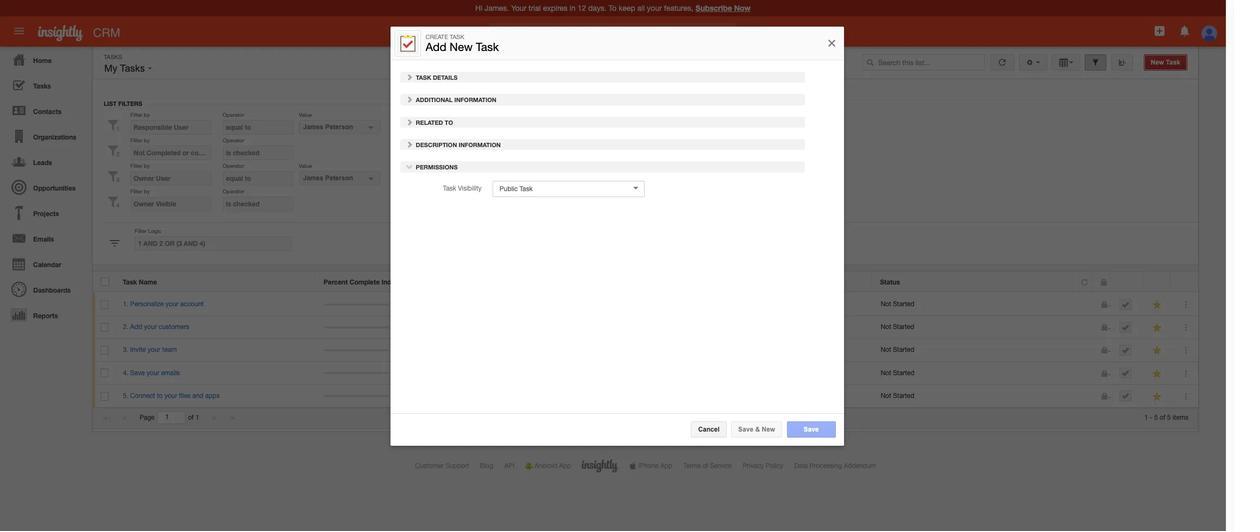 Task type: describe. For each thing, give the bounding box(es) containing it.
Search all data.... text field
[[523, 23, 737, 42]]

0% complete image for 3. invite your team
[[324, 349, 389, 351]]

close image
[[827, 37, 837, 50]]

james peterson button for 1
[[299, 120, 380, 135]]

terms
[[683, 462, 701, 470]]

new inside the create task add new task
[[450, 40, 473, 53]]

0% complete image for 1. personalize your account
[[324, 303, 389, 306]]

leads link
[[3, 149, 87, 174]]

data processing addendum link
[[794, 462, 876, 470]]

5. connect to your files and apps link
[[123, 392, 225, 400]]

2 press ctrl + space to group column header from the left
[[1144, 272, 1171, 292]]

3. invite your team link
[[123, 346, 182, 354]]

row containing task name
[[93, 272, 1198, 292]]

5. connect to your files and apps
[[123, 392, 220, 400]]

0 horizontal spatial of
[[188, 414, 194, 422]]

4. save your emails
[[123, 369, 180, 377]]

save inside row
[[130, 369, 145, 377]]

leads
[[33, 159, 52, 167]]

james for 3
[[303, 174, 323, 182]]

1. personalize your account
[[123, 300, 204, 308]]

to
[[445, 118, 453, 126]]

not started cell for 5. connect to your files and apps
[[873, 385, 1074, 408]]

android app link
[[525, 462, 571, 470]]

my tasks button
[[102, 60, 155, 77]]

list
[[104, 100, 117, 107]]

opportunities link
[[3, 174, 87, 200]]

processing
[[810, 462, 842, 470]]

reports
[[33, 312, 58, 320]]

cancel button
[[691, 422, 727, 438]]

peterson for 1
[[325, 123, 353, 131]]

started for 1. personalize your account
[[893, 300, 915, 308]]

additional information
[[414, 96, 497, 103]]

james peterson button for 3
[[299, 171, 380, 186]]

logic
[[148, 228, 162, 234]]

terms of service
[[683, 462, 732, 470]]

responsible user press ctrl + space to group column header
[[397, 272, 598, 292]]

not started cell for 2. add your customers
[[873, 316, 1074, 339]]

following image for 1. personalize your account
[[1153, 300, 1163, 310]]

Search this list... text field
[[863, 54, 985, 71]]

james peterson for 3
[[303, 174, 353, 182]]

not started for 3. invite your team
[[881, 346, 915, 354]]

task details
[[414, 73, 458, 81]]

started for 2. add your customers
[[893, 323, 915, 331]]

-
[[1150, 414, 1153, 422]]

new task link
[[1144, 54, 1188, 71]]

to
[[157, 392, 163, 400]]

emails
[[161, 369, 180, 377]]

status
[[880, 278, 900, 286]]

addendum
[[844, 462, 876, 470]]

blog
[[480, 462, 494, 470]]

iphone app
[[639, 462, 673, 470]]

save for save & new
[[738, 426, 754, 433]]

peterson for 3
[[325, 174, 353, 182]]

team
[[162, 346, 177, 354]]

tasks link
[[3, 72, 87, 98]]

row containing 1. personalize your account
[[93, 293, 1199, 316]]

not for 2. add your customers
[[881, 323, 891, 331]]

3 press ctrl + space to group column header from the left
[[1171, 272, 1198, 292]]

not started for 5. connect to your files and apps
[[881, 392, 915, 400]]

customer
[[415, 462, 444, 470]]

1 column header from the left
[[1073, 272, 1092, 292]]

save & new button
[[731, 422, 782, 438]]

blog link
[[480, 462, 494, 470]]

5.
[[123, 392, 128, 400]]

1 value from the top
[[299, 111, 312, 118]]

1 - 5 of 5 items
[[1145, 414, 1189, 422]]

3
[[116, 176, 120, 183]]

not for 5. connect to your files and apps
[[881, 392, 891, 400]]

privacy policy
[[743, 462, 784, 470]]

chevron right image for additional information
[[406, 95, 413, 103]]

android app
[[535, 462, 571, 470]]

and
[[192, 392, 203, 400]]

1 for 1 - 5 of 5 items
[[1145, 414, 1148, 422]]

organizations link
[[3, 123, 87, 149]]

service
[[710, 462, 732, 470]]

customer support
[[415, 462, 469, 470]]

of 1
[[188, 414, 199, 422]]

calendar
[[33, 261, 61, 269]]

reports link
[[3, 302, 87, 328]]

related
[[416, 118, 443, 126]]

0% complete image for 5. connect to your files and apps
[[324, 395, 389, 397]]

your for add
[[144, 323, 157, 331]]

details
[[433, 73, 458, 81]]

not for 1. personalize your account
[[881, 300, 891, 308]]

create
[[426, 34, 448, 40]]

data
[[794, 462, 808, 470]]

cancel
[[698, 426, 720, 433]]

contacts link
[[3, 98, 87, 123]]

0% complete image for 2. add your customers
[[324, 326, 389, 329]]

api
[[504, 462, 515, 470]]

data processing addendum
[[794, 462, 876, 470]]

indicator
[[382, 278, 409, 286]]

row containing 2. add your customers
[[93, 316, 1199, 339]]

2 5 from the left
[[1167, 414, 1171, 422]]

files
[[179, 392, 191, 400]]

1.
[[123, 300, 128, 308]]

support
[[446, 462, 469, 470]]

add new task dialog
[[390, 27, 844, 446]]

not started cell for 3. invite your team
[[873, 339, 1074, 362]]

list filters
[[104, 100, 142, 107]]

james for 1
[[303, 123, 323, 131]]

1 5 from the left
[[1155, 414, 1158, 422]]

crm
[[93, 26, 120, 40]]

2 by from the top
[[144, 137, 150, 143]]

dashboards
[[33, 286, 71, 294]]

information for additional information
[[454, 96, 497, 103]]

started for 5. connect to your files and apps
[[893, 392, 915, 400]]

app for iphone app
[[661, 462, 673, 470]]

refresh list image
[[997, 59, 1008, 66]]

task inside row
[[123, 278, 137, 286]]

1 press ctrl + space to group column header from the left
[[1111, 272, 1144, 292]]

2 column header from the left
[[1092, 272, 1111, 292]]

terms of service link
[[683, 462, 732, 470]]

iphone
[[639, 462, 659, 470]]

1 horizontal spatial of
[[703, 462, 708, 470]]

all link
[[490, 23, 522, 42]]

following image for 3. invite your team
[[1153, 346, 1163, 356]]



Task type: locate. For each thing, give the bounding box(es) containing it.
your left team
[[148, 346, 160, 354]]

connect
[[130, 392, 155, 400]]

add
[[426, 40, 447, 53], [130, 323, 142, 331]]

of right terms
[[703, 462, 708, 470]]

tasks my tasks
[[104, 54, 148, 74]]

operator
[[223, 111, 244, 118], [223, 137, 244, 143], [223, 162, 244, 169], [223, 188, 244, 194]]

organizations
[[33, 133, 76, 141]]

save
[[130, 369, 145, 377], [738, 426, 754, 433], [804, 426, 819, 433]]

emails link
[[3, 225, 87, 251]]

None text field
[[223, 120, 293, 135], [223, 146, 293, 160], [130, 171, 212, 186], [223, 171, 293, 186], [135, 236, 292, 251], [223, 120, 293, 135], [223, 146, 293, 160], [130, 171, 212, 186], [223, 171, 293, 186], [135, 236, 292, 251]]

your up 3. invite your team
[[144, 323, 157, 331]]

not started cell
[[873, 293, 1074, 316], [873, 316, 1074, 339], [873, 339, 1074, 362], [873, 362, 1074, 385], [873, 385, 1074, 408]]

1 james peterson from the top
[[303, 123, 353, 131]]

3 0% complete image from the top
[[324, 349, 389, 351]]

filter
[[130, 111, 142, 118], [130, 137, 142, 143], [130, 162, 142, 169], [130, 188, 142, 194], [135, 228, 147, 234]]

0 vertical spatial information
[[454, 96, 497, 103]]

2 not from the top
[[881, 323, 891, 331]]

2 0% complete image from the top
[[324, 326, 389, 329]]

1 vertical spatial tasks
[[120, 63, 145, 74]]

2 horizontal spatial new
[[1151, 59, 1164, 66]]

5 not from the top
[[881, 392, 891, 400]]

3 not from the top
[[881, 346, 891, 354]]

privacy policy link
[[743, 462, 784, 470]]

1 app from the left
[[559, 462, 571, 470]]

1 horizontal spatial app
[[661, 462, 673, 470]]

1 vertical spatial information
[[459, 141, 501, 148]]

2 james peterson button from the top
[[299, 171, 380, 186]]

navigation containing home
[[0, 47, 87, 328]]

5 not started from the top
[[881, 392, 915, 400]]

tasks up my
[[104, 54, 122, 60]]

0 vertical spatial peterson
[[325, 123, 353, 131]]

0 vertical spatial james peterson button
[[299, 120, 380, 135]]

james peterson
[[303, 123, 353, 131], [303, 174, 353, 182]]

6 row from the top
[[93, 385, 1199, 408]]

0 horizontal spatial app
[[559, 462, 571, 470]]

by
[[144, 111, 150, 118], [144, 137, 150, 143], [144, 162, 150, 169], [144, 188, 150, 194]]

james peterson button
[[299, 120, 380, 135], [299, 171, 380, 186]]

5 not started cell from the top
[[873, 385, 1074, 408]]

not for 4. save your emails
[[881, 369, 891, 377]]

of
[[188, 414, 194, 422], [1160, 414, 1166, 422], [703, 462, 708, 470]]

1 horizontal spatial new
[[762, 426, 775, 433]]

0 vertical spatial chevron right image
[[406, 95, 413, 103]]

save left &
[[738, 426, 754, 433]]

task
[[450, 34, 464, 40], [476, 40, 499, 53], [1166, 59, 1181, 66], [416, 73, 431, 81], [443, 185, 456, 192], [123, 278, 137, 286]]

add inside row
[[130, 323, 142, 331]]

1 for 1
[[116, 125, 120, 132]]

chevron right image
[[406, 95, 413, 103], [406, 140, 413, 148]]

home link
[[3, 47, 87, 72]]

0 horizontal spatial add
[[130, 323, 142, 331]]

1 by from the top
[[144, 111, 150, 118]]

date due press ctrl + space to group column header
[[598, 272, 671, 292]]

4 not from the top
[[881, 369, 891, 377]]

1 following image from the top
[[1153, 323, 1163, 333]]

following image
[[1153, 323, 1163, 333], [1153, 346, 1163, 356], [1153, 369, 1163, 379]]

apps
[[205, 392, 220, 400]]

not started cell for 4. save your emails
[[873, 362, 1074, 385]]

2 following image from the top
[[1153, 346, 1163, 356]]

2. add your customers link
[[123, 323, 195, 331]]

peterson
[[325, 123, 353, 131], [325, 174, 353, 182]]

save button
[[787, 422, 836, 438]]

1 row from the top
[[93, 272, 1198, 292]]

2
[[116, 150, 120, 157]]

your for invite
[[148, 346, 160, 354]]

1 horizontal spatial add
[[426, 40, 447, 53]]

5 0% complete image from the top
[[324, 395, 389, 397]]

chevron right image
[[406, 73, 413, 81], [406, 118, 413, 126]]

4
[[116, 201, 120, 208]]

3 not started cell from the top
[[873, 339, 1074, 362]]

privacy
[[743, 462, 764, 470]]

task visibility
[[443, 185, 482, 192]]

row containing 3. invite your team
[[93, 339, 1199, 362]]

2 filter by from the top
[[130, 137, 150, 143]]

percent
[[324, 278, 348, 286]]

0 horizontal spatial save
[[130, 369, 145, 377]]

0 vertical spatial add
[[426, 40, 447, 53]]

tasks up contacts link at the left top
[[33, 82, 51, 90]]

1 vertical spatial james peterson button
[[299, 171, 380, 186]]

of right -
[[1160, 414, 1166, 422]]

2 chevron right image from the top
[[406, 118, 413, 126]]

3. invite your team
[[123, 346, 177, 354]]

2 horizontal spatial save
[[804, 426, 819, 433]]

1 horizontal spatial save
[[738, 426, 754, 433]]

tasks for tasks my tasks
[[104, 54, 122, 60]]

2.
[[123, 323, 128, 331]]

1 horizontal spatial 5
[[1167, 414, 1171, 422]]

information
[[454, 96, 497, 103], [459, 141, 501, 148]]

of down the files
[[188, 414, 194, 422]]

opportunities
[[33, 184, 76, 192]]

0 vertical spatial new
[[450, 40, 473, 53]]

3 operator from the top
[[223, 162, 244, 169]]

tasks for tasks
[[33, 82, 51, 90]]

api link
[[504, 462, 515, 470]]

save right the 4.
[[130, 369, 145, 377]]

2 not started from the top
[[881, 323, 915, 331]]

0 horizontal spatial 5
[[1155, 414, 1158, 422]]

1 vertical spatial add
[[130, 323, 142, 331]]

page
[[140, 414, 155, 422]]

visibility
[[458, 185, 482, 192]]

2 row from the top
[[93, 293, 1199, 316]]

1 vertical spatial chevron right image
[[406, 118, 413, 126]]

4 0% complete image from the top
[[324, 372, 389, 374]]

chevron down image
[[406, 163, 413, 171]]

0 vertical spatial following image
[[1153, 300, 1163, 310]]

1 horizontal spatial 1
[[196, 414, 199, 422]]

5 started from the top
[[893, 392, 915, 400]]

emails
[[33, 235, 54, 243]]

1 started from the top
[[893, 300, 915, 308]]

not started for 2. add your customers
[[881, 323, 915, 331]]

4 by from the top
[[144, 188, 150, 194]]

1 chevron right image from the top
[[406, 73, 413, 81]]

navigation
[[0, 47, 87, 328]]

1 not started cell from the top
[[873, 293, 1074, 316]]

add up task details at left
[[426, 40, 447, 53]]

not started for 1. personalize your account
[[881, 300, 915, 308]]

0% complete image for 4. save your emails
[[324, 372, 389, 374]]

calendar link
[[3, 251, 87, 277]]

None checkbox
[[101, 300, 109, 309], [101, 323, 109, 332], [101, 346, 109, 355], [101, 369, 109, 378], [101, 300, 109, 309], [101, 323, 109, 332], [101, 346, 109, 355], [101, 369, 109, 378]]

column header
[[1073, 272, 1092, 292], [1092, 272, 1111, 292]]

following image for 5. connect to your files and apps
[[1153, 392, 1163, 402]]

subscribe
[[696, 3, 732, 12]]

1 not from the top
[[881, 300, 891, 308]]

add right 2.
[[130, 323, 142, 331]]

2 horizontal spatial of
[[1160, 414, 1166, 422]]

None checkbox
[[101, 278, 109, 286], [101, 392, 109, 401], [101, 278, 109, 286], [101, 392, 109, 401]]

0 vertical spatial value
[[299, 111, 312, 118]]

1 following image from the top
[[1153, 300, 1163, 310]]

invite
[[130, 346, 146, 354]]

james peterson for 1
[[303, 123, 353, 131]]

not
[[881, 300, 891, 308], [881, 323, 891, 331], [881, 346, 891, 354], [881, 369, 891, 377], [881, 392, 891, 400]]

your right to
[[164, 392, 177, 400]]

following image
[[1153, 300, 1163, 310], [1153, 392, 1163, 402]]

2. add your customers
[[123, 323, 189, 331]]

not started for 4. save your emails
[[881, 369, 915, 377]]

chevron right image for task details
[[406, 73, 413, 81]]

items
[[1173, 414, 1189, 422]]

information right description
[[459, 141, 501, 148]]

2 vertical spatial tasks
[[33, 82, 51, 90]]

2 value from the top
[[299, 162, 312, 169]]

0 vertical spatial following image
[[1153, 323, 1163, 333]]

customers
[[159, 323, 189, 331]]

5 left items
[[1167, 414, 1171, 422]]

None text field
[[130, 120, 212, 135], [130, 146, 212, 160], [130, 197, 212, 211], [223, 197, 293, 211], [130, 120, 212, 135], [130, 146, 212, 160], [130, 197, 212, 211], [223, 197, 293, 211]]

app for android app
[[559, 462, 571, 470]]

task name
[[123, 278, 157, 286]]

2 vertical spatial following image
[[1153, 369, 1163, 379]]

information down the details
[[454, 96, 497, 103]]

name
[[139, 278, 157, 286]]

1 james peterson button from the top
[[299, 120, 380, 135]]

1 left -
[[1145, 414, 1148, 422]]

my
[[104, 63, 117, 74]]

0 vertical spatial chevron right image
[[406, 73, 413, 81]]

1 james from the top
[[303, 123, 323, 131]]

1 vertical spatial following image
[[1153, 346, 1163, 356]]

1 down list filters
[[116, 125, 120, 132]]

0 vertical spatial james peterson
[[303, 123, 353, 131]]

row containing 4. save your emails
[[93, 362, 1199, 385]]

complete
[[350, 278, 380, 286]]

started for 3. invite your team
[[893, 346, 915, 354]]

percent complete indicator
[[324, 278, 409, 286]]

4 not started from the top
[[881, 369, 915, 377]]

chevron right image left related
[[406, 118, 413, 126]]

1 vertical spatial new
[[1151, 59, 1164, 66]]

chevron right image up chevron down icon
[[406, 140, 413, 148]]

policy
[[766, 462, 784, 470]]

1 vertical spatial james peterson
[[303, 174, 353, 182]]

information for description information
[[459, 141, 501, 148]]

3 filter by from the top
[[130, 162, 150, 169]]

1 peterson from the top
[[325, 123, 353, 131]]

1 filter by from the top
[[130, 111, 150, 118]]

permissions
[[414, 163, 458, 171]]

2 not started cell from the top
[[873, 316, 1074, 339]]

3 following image from the top
[[1153, 369, 1163, 379]]

2 operator from the top
[[223, 137, 244, 143]]

subscribe now link
[[696, 3, 751, 12]]

5 row from the top
[[93, 362, 1199, 385]]

row containing 5. connect to your files and apps
[[93, 385, 1199, 408]]

chevron right image for related to
[[406, 118, 413, 126]]

1 vertical spatial following image
[[1153, 392, 1163, 402]]

projects link
[[3, 200, 87, 225]]

add inside the create task add new task
[[426, 40, 447, 53]]

tasks
[[104, 54, 122, 60], [120, 63, 145, 74], [33, 82, 51, 90]]

4 started from the top
[[893, 369, 915, 377]]

5 right -
[[1155, 414, 1158, 422]]

2 app from the left
[[661, 462, 673, 470]]

chevron right image for description information
[[406, 140, 413, 148]]

save up data
[[804, 426, 819, 433]]

1 not started from the top
[[881, 300, 915, 308]]

&
[[755, 426, 760, 433]]

customer support link
[[415, 462, 469, 470]]

0 vertical spatial tasks
[[104, 54, 122, 60]]

display: grid image
[[1059, 59, 1069, 66]]

filter logic
[[135, 228, 162, 234]]

1 vertical spatial james
[[303, 174, 323, 182]]

4 not started cell from the top
[[873, 362, 1074, 385]]

tasks inside 'tasks' link
[[33, 82, 51, 90]]

1 vertical spatial chevron right image
[[406, 140, 413, 148]]

4 operator from the top
[[223, 188, 244, 194]]

2 following image from the top
[[1153, 392, 1163, 402]]

new inside button
[[762, 426, 775, 433]]

2 james from the top
[[303, 174, 323, 182]]

1 down and
[[196, 414, 199, 422]]

account
[[180, 300, 204, 308]]

filters
[[118, 100, 142, 107]]

not started cell for 1. personalize your account
[[873, 293, 1074, 316]]

1 vertical spatial value
[[299, 162, 312, 169]]

2 vertical spatial new
[[762, 426, 775, 433]]

notifications image
[[1178, 24, 1191, 37]]

3 started from the top
[[893, 346, 915, 354]]

your left account
[[166, 300, 178, 308]]

all
[[500, 28, 509, 37]]

value
[[299, 111, 312, 118], [299, 162, 312, 169]]

not for 3. invite your team
[[881, 346, 891, 354]]

3 not started from the top
[[881, 346, 915, 354]]

row group containing 1. personalize your account
[[93, 293, 1199, 408]]

row
[[93, 272, 1198, 292], [93, 293, 1199, 316], [93, 316, 1199, 339], [93, 339, 1199, 362], [93, 362, 1199, 385], [93, 385, 1199, 408]]

app right iphone
[[661, 462, 673, 470]]

press ctrl + space to group column header
[[1111, 272, 1144, 292], [1144, 272, 1171, 292], [1171, 272, 1198, 292]]

description
[[416, 141, 457, 148]]

create task add new task
[[426, 34, 499, 53]]

subscribe now
[[696, 3, 751, 12]]

2 chevron right image from the top
[[406, 140, 413, 148]]

tasks right my
[[120, 63, 145, 74]]

following image for 4. save your emails
[[1153, 369, 1163, 379]]

3 row from the top
[[93, 316, 1199, 339]]

started for 4. save your emails
[[893, 369, 915, 377]]

row group
[[93, 293, 1199, 408]]

cell
[[397, 293, 598, 316], [598, 293, 672, 316], [672, 293, 873, 316], [1074, 293, 1093, 316], [1093, 293, 1112, 316], [1112, 293, 1144, 316], [397, 316, 598, 339], [598, 316, 672, 339], [672, 316, 873, 339], [1074, 316, 1093, 339], [1093, 316, 1112, 339], [1112, 316, 1144, 339], [397, 339, 598, 362], [598, 339, 672, 362], [672, 339, 873, 362], [1074, 339, 1093, 362], [1093, 339, 1112, 362], [1112, 339, 1144, 362], [397, 362, 598, 385], [598, 362, 672, 385], [672, 362, 873, 385], [1074, 362, 1093, 385], [1093, 362, 1112, 385], [1112, 362, 1144, 385], [397, 385, 598, 408], [598, 385, 672, 408], [672, 385, 873, 408], [1074, 385, 1093, 408], [1093, 385, 1112, 408], [1112, 385, 1144, 408]]

personalize
[[130, 300, 164, 308]]

contacts
[[33, 108, 61, 116]]

2 horizontal spatial 1
[[1145, 414, 1148, 422]]

chevron right image left task details at left
[[406, 73, 413, 81]]

1 operator from the top
[[223, 111, 244, 118]]

following image for 2. add your customers
[[1153, 323, 1163, 333]]

app right android
[[559, 462, 571, 470]]

dashboards link
[[3, 277, 87, 302]]

0 vertical spatial james
[[303, 123, 323, 131]]

related to
[[414, 118, 453, 126]]

now
[[734, 3, 751, 12]]

your for save
[[147, 369, 159, 377]]

android
[[535, 462, 557, 470]]

projects
[[33, 210, 59, 218]]

0 horizontal spatial new
[[450, 40, 473, 53]]

save for save button
[[804, 426, 819, 433]]

4 row from the top
[[93, 339, 1199, 362]]

your for personalize
[[166, 300, 178, 308]]

your left emails
[[147, 369, 159, 377]]

2 peterson from the top
[[325, 174, 353, 182]]

show list view filters image
[[1092, 59, 1100, 66]]

0% complete image
[[324, 303, 389, 306], [324, 326, 389, 329], [324, 349, 389, 351], [324, 372, 389, 374], [324, 395, 389, 397]]

2 started from the top
[[893, 323, 915, 331]]

2 james peterson from the top
[[303, 174, 353, 182]]

1 vertical spatial peterson
[[325, 174, 353, 182]]

chevron right image left additional
[[406, 95, 413, 103]]

4 filter by from the top
[[130, 188, 150, 194]]

3 by from the top
[[144, 162, 150, 169]]

3.
[[123, 346, 128, 354]]

4. save your emails link
[[123, 369, 185, 377]]

started
[[893, 300, 915, 308], [893, 323, 915, 331], [893, 346, 915, 354], [893, 369, 915, 377], [893, 392, 915, 400]]

0 horizontal spatial 1
[[116, 125, 120, 132]]

1 0% complete image from the top
[[324, 303, 389, 306]]

1 chevron right image from the top
[[406, 95, 413, 103]]



Task type: vqa. For each thing, say whether or not it's contained in the screenshot.
Oceanic's 'WHIRLWINDER
no



